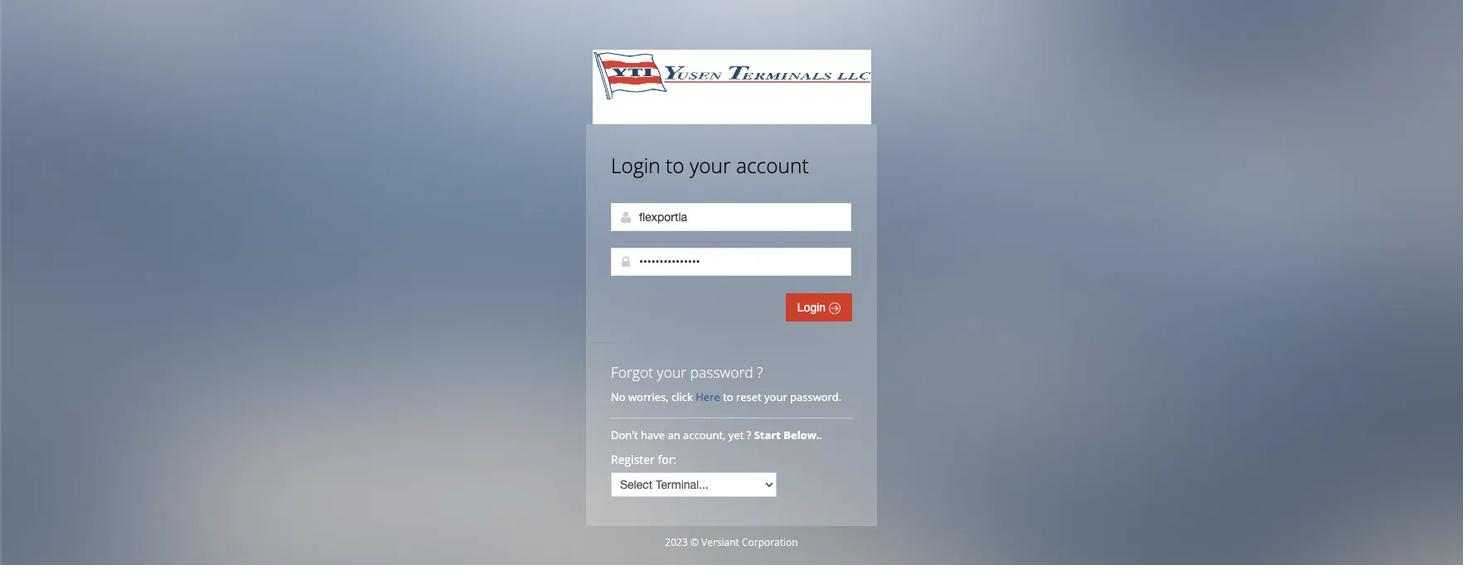 Task type: describe. For each thing, give the bounding box(es) containing it.
2 horizontal spatial your
[[765, 390, 788, 405]]

an
[[668, 428, 681, 443]]

Password password field
[[611, 248, 852, 276]]

password
[[691, 362, 754, 382]]

here link
[[696, 390, 721, 405]]

.
[[820, 428, 823, 443]]

login button
[[786, 294, 853, 322]]

start
[[754, 428, 781, 443]]

reset
[[736, 390, 762, 405]]

for:
[[658, 452, 677, 468]]

1 vertical spatial ?
[[747, 428, 752, 443]]

login for login
[[798, 301, 829, 314]]

here
[[696, 390, 721, 405]]

©
[[691, 536, 699, 550]]

account,
[[683, 428, 726, 443]]

? inside forgot your password ? no worries, click here to reset your password.
[[757, 362, 764, 382]]

yet
[[729, 428, 744, 443]]

Username text field
[[611, 203, 852, 231]]

register for:
[[611, 452, 677, 468]]

login for login to your account
[[611, 152, 661, 179]]

account
[[736, 152, 809, 179]]

forgot
[[611, 362, 654, 382]]

below.
[[784, 428, 820, 443]]



Task type: locate. For each thing, give the bounding box(es) containing it.
?
[[757, 362, 764, 382], [747, 428, 752, 443]]

password.
[[790, 390, 842, 405]]

have
[[641, 428, 665, 443]]

swapright image
[[829, 303, 841, 314]]

0 vertical spatial to
[[666, 152, 685, 179]]

1 horizontal spatial login
[[798, 301, 829, 314]]

0 horizontal spatial your
[[657, 362, 687, 382]]

don't have an account, yet ? start below. .
[[611, 428, 826, 443]]

forgot your password ? no worries, click here to reset your password.
[[611, 362, 842, 405]]

to inside forgot your password ? no worries, click here to reset your password.
[[723, 390, 734, 405]]

don't
[[611, 428, 638, 443]]

0 horizontal spatial ?
[[747, 428, 752, 443]]

0 horizontal spatial to
[[666, 152, 685, 179]]

to
[[666, 152, 685, 179], [723, 390, 734, 405]]

login
[[611, 152, 661, 179], [798, 301, 829, 314]]

1 horizontal spatial to
[[723, 390, 734, 405]]

2023 © versiant corporation
[[665, 536, 798, 550]]

your
[[690, 152, 731, 179], [657, 362, 687, 382], [765, 390, 788, 405]]

worries,
[[629, 390, 669, 405]]

1 horizontal spatial ?
[[757, 362, 764, 382]]

login to your account
[[611, 152, 809, 179]]

2023
[[665, 536, 688, 550]]

0 vertical spatial ?
[[757, 362, 764, 382]]

1 vertical spatial your
[[657, 362, 687, 382]]

? right yet
[[747, 428, 752, 443]]

1 vertical spatial to
[[723, 390, 734, 405]]

? up reset
[[757, 362, 764, 382]]

to up username text field
[[666, 152, 685, 179]]

login inside button
[[798, 301, 829, 314]]

corporation
[[742, 536, 798, 550]]

user image
[[620, 211, 633, 224]]

your up click
[[657, 362, 687, 382]]

your up username text field
[[690, 152, 731, 179]]

versiant
[[702, 536, 740, 550]]

0 vertical spatial your
[[690, 152, 731, 179]]

no
[[611, 390, 626, 405]]

to right here link
[[723, 390, 734, 405]]

1 horizontal spatial your
[[690, 152, 731, 179]]

click
[[672, 390, 693, 405]]

0 horizontal spatial login
[[611, 152, 661, 179]]

1 vertical spatial login
[[798, 301, 829, 314]]

2 vertical spatial your
[[765, 390, 788, 405]]

0 vertical spatial login
[[611, 152, 661, 179]]

register
[[611, 452, 655, 468]]

your right reset
[[765, 390, 788, 405]]

lock image
[[620, 255, 633, 269]]



